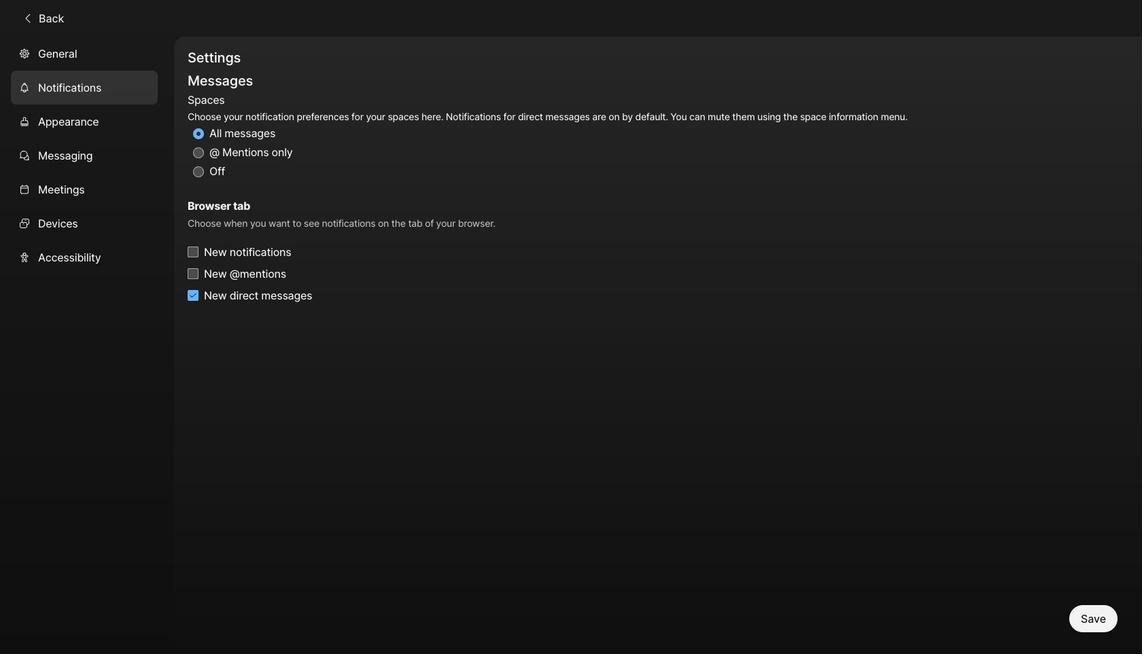 Task type: vqa. For each thing, say whether or not it's contained in the screenshot.
wrapper icon inside the Devices TAB
yes



Task type: locate. For each thing, give the bounding box(es) containing it.
wrapper image for "general" tab
[[19, 48, 30, 59]]

1 vertical spatial wrapper image
[[19, 116, 30, 127]]

wrapper image inside accessibility tab
[[19, 252, 30, 263]]

wrapper image inside "general" tab
[[19, 48, 30, 59]]

wrapper image inside appearance tab
[[19, 116, 30, 127]]

wrapper image inside messaging tab
[[19, 150, 30, 161]]

general tab
[[11, 37, 158, 71]]

wrapper image for notifications tab
[[19, 82, 30, 93]]

All messages radio
[[193, 129, 204, 140]]

wrapper image
[[22, 13, 33, 24], [19, 116, 30, 127], [19, 218, 30, 229]]

settings navigation
[[0, 37, 174, 655]]

0 vertical spatial wrapper image
[[22, 13, 33, 24]]

wrapper image inside devices tab
[[19, 218, 30, 229]]

accessibility tab
[[11, 241, 158, 275]]

wrapper image inside notifications tab
[[19, 82, 30, 93]]

2 vertical spatial wrapper image
[[19, 218, 30, 229]]

meetings tab
[[11, 173, 158, 207]]

wrapper image inside meetings tab
[[19, 184, 30, 195]]

wrapper image
[[19, 48, 30, 59], [19, 82, 30, 93], [19, 150, 30, 161], [19, 184, 30, 195], [19, 252, 30, 263], [189, 292, 197, 300]]

option group
[[188, 91, 908, 182]]



Task type: describe. For each thing, give the bounding box(es) containing it.
wrapper image for meetings tab
[[19, 184, 30, 195]]

devices tab
[[11, 207, 158, 241]]

appearance tab
[[11, 105, 158, 139]]

Off radio
[[193, 167, 204, 178]]

@ Mentions only radio
[[193, 148, 204, 159]]

notifications tab
[[11, 71, 158, 105]]

messaging tab
[[11, 139, 158, 173]]

wrapper image for devices tab
[[19, 218, 30, 229]]

wrapper image for accessibility tab
[[19, 252, 30, 263]]

wrapper image for appearance tab at left top
[[19, 116, 30, 127]]

wrapper image for messaging tab
[[19, 150, 30, 161]]



